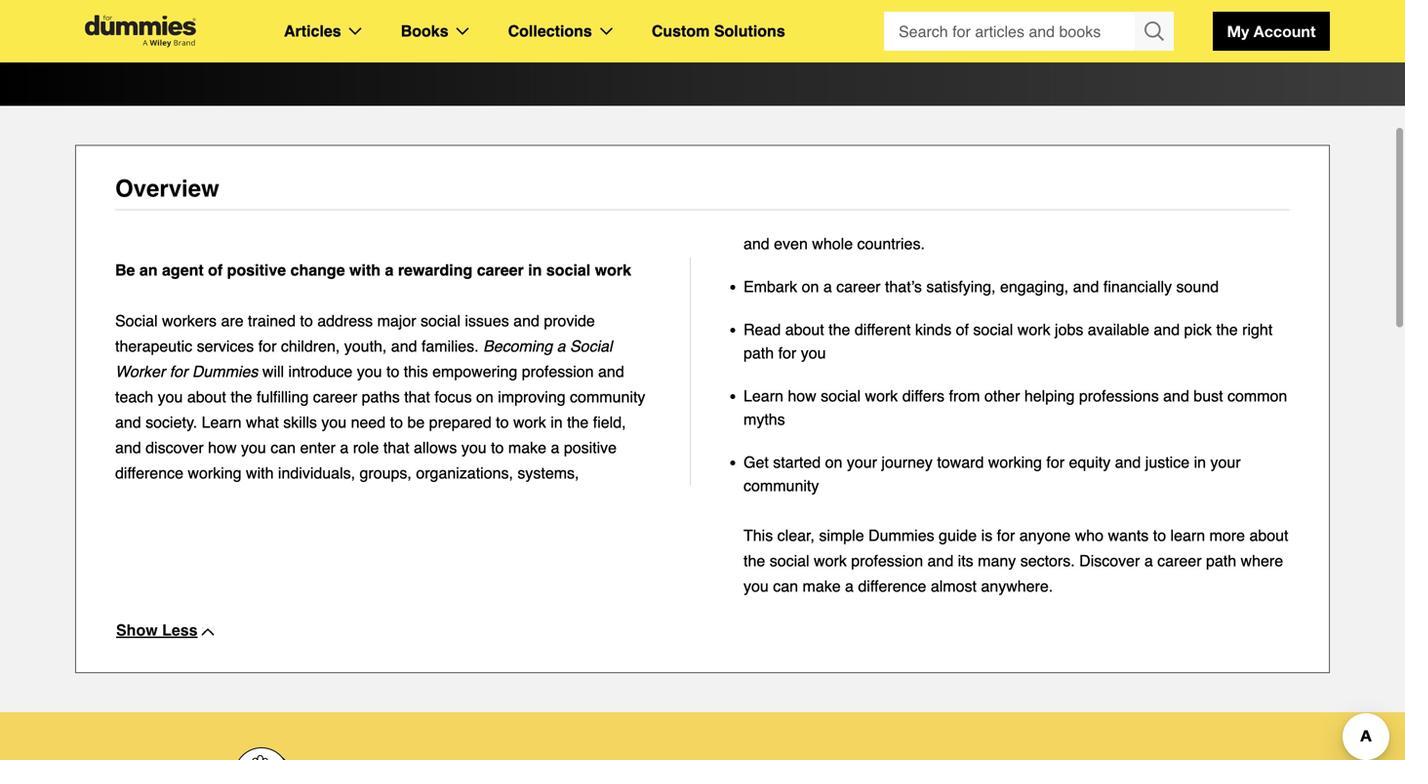 Task type: describe. For each thing, give the bounding box(es) containing it.
allows
[[414, 439, 457, 457]]

engaging,
[[1000, 278, 1069, 296]]

working inside get started on your journey toward working for equity and justice in your community
[[988, 453, 1042, 471]]

trained
[[248, 312, 296, 330]]

custom solutions
[[652, 22, 785, 40]]

social inside learn how social work differs from other helping professions and bust common myths
[[821, 387, 861, 405]]

the up what
[[231, 388, 252, 406]]

workers
[[162, 312, 217, 330]]

and inside read about the different kinds of social work jobs available and pick the right path for you
[[1154, 321, 1180, 339]]

and even whole countries.
[[744, 235, 925, 253]]

systems,
[[518, 464, 579, 482]]

career left the that's
[[836, 278, 881, 296]]

account
[[1254, 22, 1316, 40]]

differs
[[902, 387, 945, 405]]

an
[[139, 261, 158, 279]]

social inside becoming a social worker for dummies
[[570, 337, 612, 355]]

difference inside will introduce you to this empowering profession and teach you about the fulfilling career paths that focus on improving community and society. learn what skills you need to be prepared to work in the field, and discover how you can enter a role that allows you to make a positive difference working with individuals, groups, organizations, systems,
[[115, 464, 183, 482]]

a left "rewarding"
[[385, 261, 394, 279]]

are
[[221, 312, 244, 330]]

need
[[351, 413, 386, 431]]

role
[[353, 439, 379, 457]]

1 vertical spatial that
[[383, 439, 409, 457]]

the right pick
[[1216, 321, 1238, 339]]

will introduce you to this empowering profession and teach you about the fulfilling career paths that focus on improving community and society. learn what skills you need to be prepared to work in the field, and discover how you can enter a role that allows you to make a positive difference working with individuals, groups, organizations, systems,
[[115, 363, 645, 482]]

individuals,
[[278, 464, 355, 482]]

even
[[774, 235, 808, 253]]

learn inside will introduce you to this empowering profession and teach you about the fulfilling career paths that focus on improving community and society. learn what skills you need to be prepared to work in the field, and discover how you can enter a role that allows you to make a positive difference working with individuals, groups, organizations, systems,
[[202, 413, 242, 431]]

started
[[773, 453, 821, 471]]

how inside will introduce you to this empowering profession and teach you about the fulfilling career paths that focus on improving community and society. learn what skills you need to be prepared to work in the field, and discover how you can enter a role that allows you to make a positive difference working with individuals, groups, organizations, systems,
[[208, 439, 237, 457]]

more
[[1210, 526, 1245, 545]]

articles
[[284, 22, 341, 40]]

the left the field,
[[567, 413, 589, 431]]

teach
[[115, 388, 153, 406]]

path inside this clear, simple dummies guide is for anyone who wants to learn more about the social work profession and its many sectors. discover a career path where you can make a difference almost anywhere.
[[1206, 552, 1237, 570]]

anywhere.
[[981, 577, 1053, 595]]

embark on a career that's satisfying, engaging, and financially sound
[[744, 278, 1219, 296]]

social up provide
[[546, 261, 591, 279]]

work up provide
[[595, 261, 631, 279]]

for inside this clear, simple dummies guide is for anyone who wants to learn more about the social work profession and its many sectors. discover a career path where you can make a difference almost anywhere.
[[997, 526, 1015, 545]]

can inside this clear, simple dummies guide is for anyone who wants to learn more about the social work profession and its many sectors. discover a career path where you can make a difference almost anywhere.
[[773, 577, 798, 595]]

guide
[[939, 526, 977, 545]]

work inside will introduce you to this empowering profession and teach you about the fulfilling career paths that focus on improving community and society. learn what skills you need to be prepared to work in the field, and discover how you can enter a role that allows you to make a positive difference working with individuals, groups, organizations, systems,
[[513, 413, 546, 431]]

equity
[[1069, 453, 1111, 471]]

books
[[401, 22, 449, 40]]

groups,
[[360, 464, 412, 482]]

open book categories image
[[456, 27, 469, 35]]

path inside read about the different kinds of social work jobs available and pick the right path for you
[[744, 344, 774, 362]]

major
[[377, 312, 416, 330]]

and up becoming
[[513, 312, 540, 330]]

0 vertical spatial positive
[[227, 261, 286, 279]]

to up the organizations,
[[491, 439, 504, 457]]

dummies inside this clear, simple dummies guide is for anyone who wants to learn more about the social work profession and its many sectors. discover a career path where you can make a difference almost anywhere.
[[869, 526, 934, 545]]

pick
[[1184, 321, 1212, 339]]

collections
[[508, 22, 592, 40]]

a down simple
[[845, 577, 854, 595]]

show less button
[[115, 618, 215, 643]]

simple
[[819, 526, 864, 545]]

available
[[1088, 321, 1150, 339]]

for inside becoming a social worker for dummies
[[170, 363, 188, 381]]

make inside will introduce you to this empowering profession and teach you about the fulfilling career paths that focus on improving community and society. learn what skills you need to be prepared to work in the field, and discover how you can enter a role that allows you to make a positive difference working with individuals, groups, organizations, systems,
[[508, 439, 547, 457]]

its
[[958, 552, 974, 570]]

whole
[[812, 235, 853, 253]]

social inside social workers are trained to address major social issues and provide therapeutic services for children, youth, and families.
[[115, 312, 158, 330]]

anyone
[[1020, 526, 1071, 545]]

for inside get started on your journey toward working for equity and justice in your community
[[1046, 453, 1065, 471]]

and down teach
[[115, 413, 141, 431]]

of inside read about the different kinds of social work jobs available and pick the right path for you
[[956, 321, 969, 339]]

different
[[855, 321, 911, 339]]

for inside read about the different kinds of social work jobs available and pick the right path for you
[[778, 344, 797, 362]]

and up the "jobs"
[[1073, 278, 1099, 296]]

organizations,
[[416, 464, 513, 482]]

almost
[[931, 577, 977, 595]]

my account
[[1227, 22, 1316, 40]]

about inside read about the different kinds of social work jobs available and pick the right path for you
[[785, 321, 824, 339]]

can inside will introduce you to this empowering profession and teach you about the fulfilling career paths that focus on improving community and society. learn what skills you need to be prepared to work in the field, and discover how you can enter a role that allows you to make a positive difference working with individuals, groups, organizations, systems,
[[271, 439, 296, 457]]

provide
[[544, 312, 595, 330]]

many
[[978, 552, 1016, 570]]

jobs
[[1055, 321, 1084, 339]]

skills
[[283, 413, 317, 431]]

0 horizontal spatial of
[[208, 261, 223, 279]]

and inside learn how social work differs from other helping professions and bust common myths
[[1163, 387, 1189, 405]]

you inside this clear, simple dummies guide is for anyone who wants to learn more about the social work profession and its many sectors. discover a career path where you can make a difference almost anywhere.
[[744, 577, 769, 595]]

and inside get started on your journey toward working for equity and justice in your community
[[1115, 453, 1141, 471]]

career up "issues"
[[477, 261, 524, 279]]

to inside this clear, simple dummies guide is for anyone who wants to learn more about the social work profession and its many sectors. discover a career path where you can make a difference almost anywhere.
[[1153, 526, 1166, 545]]

where
[[1241, 552, 1283, 570]]

in inside will introduce you to this empowering profession and teach you about the fulfilling career paths that focus on improving community and society. learn what skills you need to be prepared to work in the field, and discover how you can enter a role that allows you to make a positive difference working with individuals, groups, organizations, systems,
[[551, 413, 563, 431]]

enter
[[300, 439, 336, 457]]

1 horizontal spatial with
[[349, 261, 381, 279]]

discover
[[1079, 552, 1140, 570]]

show less
[[116, 621, 198, 639]]

open article categories image
[[349, 27, 362, 35]]

address
[[317, 312, 373, 330]]

how inside learn how social work differs from other helping professions and bust common myths
[[788, 387, 817, 405]]

wants
[[1108, 526, 1149, 545]]

with inside will introduce you to this empowering profession and teach you about the fulfilling career paths that focus on improving community and society. learn what skills you need to be prepared to work in the field, and discover how you can enter a role that allows you to make a positive difference working with individuals, groups, organizations, systems,
[[246, 464, 274, 482]]

be
[[115, 261, 135, 279]]

who
[[1075, 526, 1104, 545]]

my
[[1227, 22, 1249, 40]]

dummies inside becoming a social worker for dummies
[[192, 363, 258, 381]]

to down the improving
[[496, 413, 509, 431]]

learn how social work differs from other helping professions and bust common myths
[[744, 387, 1287, 428]]

change
[[290, 261, 345, 279]]

solutions
[[714, 22, 785, 40]]



Task type: vqa. For each thing, say whether or not it's contained in the screenshot.
bottom about
yes



Task type: locate. For each thing, give the bounding box(es) containing it.
career inside this clear, simple dummies guide is for anyone who wants to learn more about the social work profession and its many sectors. discover a career path where you can make a difference almost anywhere.
[[1158, 552, 1202, 570]]

1 vertical spatial difference
[[858, 577, 926, 595]]

work left "differs"
[[865, 387, 898, 405]]

about inside will introduce you to this empowering profession and teach you about the fulfilling career paths that focus on improving community and society. learn what skills you need to be prepared to work in the field, and discover how you can enter a role that allows you to make a positive difference working with individuals, groups, organizations, systems,
[[187, 388, 226, 406]]

0 horizontal spatial how
[[208, 439, 237, 457]]

social workers are trained to address major social issues and provide therapeutic services for children, youth, and families.
[[115, 312, 595, 355]]

1 vertical spatial in
[[551, 413, 563, 431]]

justice
[[1145, 453, 1190, 471]]

0 vertical spatial dummies
[[192, 363, 258, 381]]

the inside this clear, simple dummies guide is for anyone who wants to learn more about the social work profession and its many sectors. discover a career path where you can make a difference almost anywhere.
[[744, 552, 765, 570]]

clear,
[[777, 526, 815, 545]]

1 horizontal spatial learn
[[744, 387, 784, 405]]

0 vertical spatial learn
[[744, 387, 784, 405]]

on inside get started on your journey toward working for equity and justice in your community
[[825, 453, 843, 471]]

0 vertical spatial about
[[785, 321, 824, 339]]

career inside will introduce you to this empowering profession and teach you about the fulfilling career paths that focus on improving community and society. learn what skills you need to be prepared to work in the field, and discover how you can enter a role that allows you to make a positive difference working with individuals, groups, organizations, systems,
[[313, 388, 357, 406]]

positive up trained
[[227, 261, 286, 279]]

0 horizontal spatial in
[[528, 261, 542, 279]]

and left the discover
[[115, 439, 141, 457]]

of right kinds
[[956, 321, 969, 339]]

2 horizontal spatial in
[[1194, 453, 1206, 471]]

a up the 'systems,'
[[551, 439, 560, 457]]

make down simple
[[803, 577, 841, 595]]

learn up myths
[[744, 387, 784, 405]]

1 horizontal spatial community
[[744, 477, 819, 495]]

social up families.
[[421, 312, 461, 330]]

kinds
[[915, 321, 952, 339]]

myths
[[744, 410, 785, 428]]

embark
[[744, 278, 797, 296]]

2 your from the left
[[1211, 453, 1241, 471]]

of
[[208, 261, 223, 279], [956, 321, 969, 339]]

1 horizontal spatial can
[[773, 577, 798, 595]]

social
[[546, 261, 591, 279], [421, 312, 461, 330], [973, 321, 1013, 339], [821, 387, 861, 405], [770, 552, 810, 570]]

profession up the improving
[[522, 363, 594, 381]]

focus
[[435, 388, 472, 406]]

0 horizontal spatial difference
[[115, 464, 183, 482]]

make up the 'systems,'
[[508, 439, 547, 457]]

social inside this clear, simple dummies guide is for anyone who wants to learn more about the social work profession and its many sectors. discover a career path where you can make a difference almost anywhere.
[[770, 552, 810, 570]]

can down "skills" on the left of page
[[271, 439, 296, 457]]

learn
[[1171, 526, 1205, 545]]

my account link
[[1213, 12, 1330, 51]]

this
[[404, 363, 428, 381]]

introduce
[[288, 363, 353, 381]]

0 horizontal spatial profession
[[522, 363, 594, 381]]

working down the discover
[[188, 464, 242, 482]]

a down whole
[[823, 278, 832, 296]]

positive down the field,
[[564, 439, 617, 457]]

0 vertical spatial how
[[788, 387, 817, 405]]

working inside will introduce you to this empowering profession and teach you about the fulfilling career paths that focus on improving community and society. learn what skills you need to be prepared to work in the field, and discover how you can enter a role that allows you to make a positive difference working with individuals, groups, organizations, systems,
[[188, 464, 242, 482]]

can down clear,
[[773, 577, 798, 595]]

common
[[1228, 387, 1287, 405]]

the down 'this'
[[744, 552, 765, 570]]

get started on your journey toward working for equity and justice in your community
[[744, 453, 1241, 495]]

0 horizontal spatial about
[[187, 388, 226, 406]]

sectors.
[[1020, 552, 1075, 570]]

dummies down services on the left top of the page
[[192, 363, 258, 381]]

social
[[115, 312, 158, 330], [570, 337, 612, 355]]

for right the is
[[997, 526, 1015, 545]]

and left the even
[[744, 235, 770, 253]]

and
[[744, 235, 770, 253], [1073, 278, 1099, 296], [513, 312, 540, 330], [1154, 321, 1180, 339], [391, 337, 417, 355], [598, 363, 624, 381], [1163, 387, 1189, 405], [115, 413, 141, 431], [115, 439, 141, 457], [1115, 453, 1141, 471], [928, 552, 954, 570]]

1 vertical spatial on
[[476, 388, 494, 406]]

profession inside will introduce you to this empowering profession and teach you about the fulfilling career paths that focus on improving community and society. learn what skills you need to be prepared to work in the field, and discover how you can enter a role that allows you to make a positive difference working with individuals, groups, organizations, systems,
[[522, 363, 594, 381]]

on inside will introduce you to this empowering profession and teach you about the fulfilling career paths that focus on improving community and society. learn what skills you need to be prepared to work in the field, and discover how you can enter a role that allows you to make a positive difference working with individuals, groups, organizations, systems,
[[476, 388, 494, 406]]

services
[[197, 337, 254, 355]]

work down simple
[[814, 552, 847, 570]]

youth,
[[344, 337, 387, 355]]

1 horizontal spatial positive
[[564, 439, 617, 457]]

of right agent
[[208, 261, 223, 279]]

1 horizontal spatial working
[[988, 453, 1042, 471]]

be
[[407, 413, 425, 431]]

in down the improving
[[551, 413, 563, 431]]

and inside this clear, simple dummies guide is for anyone who wants to learn more about the social work profession and its many sectors. discover a career path where you can make a difference almost anywhere.
[[928, 552, 954, 570]]

positive
[[227, 261, 286, 279], [564, 439, 617, 457]]

less
[[162, 621, 198, 639]]

0 vertical spatial make
[[508, 439, 547, 457]]

this
[[744, 526, 773, 545]]

1 vertical spatial make
[[803, 577, 841, 595]]

your left journey
[[847, 453, 877, 471]]

for down trained
[[258, 337, 277, 355]]

work down the improving
[[513, 413, 546, 431]]

difference down the discover
[[115, 464, 183, 482]]

community inside get started on your journey toward working for equity and justice in your community
[[744, 477, 819, 495]]

a down the wants
[[1145, 552, 1153, 570]]

the left different
[[829, 321, 850, 339]]

your right justice
[[1211, 453, 1241, 471]]

community down started
[[744, 477, 819, 495]]

1 horizontal spatial of
[[956, 321, 969, 339]]

countries.
[[857, 235, 925, 253]]

read about the different kinds of social work jobs available and pick the right path for you
[[744, 321, 1273, 362]]

a down provide
[[557, 337, 566, 355]]

1 vertical spatial with
[[246, 464, 274, 482]]

work
[[595, 261, 631, 279], [1018, 321, 1051, 339], [865, 387, 898, 405], [513, 413, 546, 431], [814, 552, 847, 570]]

about inside this clear, simple dummies guide is for anyone who wants to learn more about the social work profession and its many sectors. discover a career path where you can make a difference almost anywhere.
[[1250, 526, 1289, 545]]

to left this
[[386, 363, 399, 381]]

make inside this clear, simple dummies guide is for anyone who wants to learn more about the social work profession and its many sectors. discover a career path where you can make a difference almost anywhere.
[[803, 577, 841, 595]]

1 vertical spatial learn
[[202, 413, 242, 431]]

1 vertical spatial social
[[570, 337, 612, 355]]

families.
[[422, 337, 479, 355]]

difference inside this clear, simple dummies guide is for anyone who wants to learn more about the social work profession and its many sectors. discover a career path where you can make a difference almost anywhere.
[[858, 577, 926, 595]]

empowering
[[432, 363, 518, 381]]

and down major
[[391, 337, 417, 355]]

about up society.
[[187, 388, 226, 406]]

1 horizontal spatial make
[[803, 577, 841, 595]]

working down learn how social work differs from other helping professions and bust common myths
[[988, 453, 1042, 471]]

1 horizontal spatial difference
[[858, 577, 926, 595]]

profession down simple
[[851, 552, 923, 570]]

satisfying,
[[926, 278, 996, 296]]

0 vertical spatial in
[[528, 261, 542, 279]]

how right the discover
[[208, 439, 237, 457]]

to inside social workers are trained to address major social issues and provide therapeutic services for children, youth, and families.
[[300, 312, 313, 330]]

logo image
[[75, 15, 206, 47]]

on right started
[[825, 453, 843, 471]]

agent
[[162, 261, 204, 279]]

0 vertical spatial social
[[115, 312, 158, 330]]

1 vertical spatial how
[[208, 439, 237, 457]]

about right read at top
[[785, 321, 824, 339]]

career down introduce
[[313, 388, 357, 406]]

community inside will introduce you to this empowering profession and teach you about the fulfilling career paths that focus on improving community and society. learn what skills you need to be prepared to work in the field, and discover how you can enter a role that allows you to make a positive difference working with individuals, groups, organizations, systems,
[[570, 388, 645, 406]]

in right justice
[[1194, 453, 1206, 471]]

be an agent of positive change with a rewarding career in social work
[[115, 261, 631, 279]]

1 horizontal spatial on
[[802, 278, 819, 296]]

0 vertical spatial path
[[744, 344, 774, 362]]

about up where
[[1250, 526, 1289, 545]]

2 vertical spatial in
[[1194, 453, 1206, 471]]

to
[[300, 312, 313, 330], [386, 363, 399, 381], [390, 413, 403, 431], [496, 413, 509, 431], [491, 439, 504, 457], [1153, 526, 1166, 545]]

becoming a social worker for dummies
[[115, 337, 612, 381]]

a left role
[[340, 439, 349, 457]]

1 vertical spatial can
[[773, 577, 798, 595]]

positive inside will introduce you to this empowering profession and teach you about the fulfilling career paths that focus on improving community and society. learn what skills you need to be prepared to work in the field, and discover how you can enter a role that allows you to make a positive difference working with individuals, groups, organizations, systems,
[[564, 439, 617, 457]]

0 vertical spatial that
[[404, 388, 430, 406]]

2 vertical spatial about
[[1250, 526, 1289, 545]]

get
[[744, 453, 769, 471]]

journey
[[882, 453, 933, 471]]

prepared
[[429, 413, 492, 431]]

right
[[1242, 321, 1273, 339]]

and right 'equity'
[[1115, 453, 1141, 471]]

with right change on the left
[[349, 261, 381, 279]]

in up becoming
[[528, 261, 542, 279]]

working
[[988, 453, 1042, 471], [188, 464, 242, 482]]

society.
[[146, 413, 197, 431]]

difference left "almost" on the right bottom of page
[[858, 577, 926, 595]]

for down therapeutic
[[170, 363, 188, 381]]

1 vertical spatial profession
[[851, 552, 923, 570]]

social inside social workers are trained to address major social issues and provide therapeutic services for children, youth, and families.
[[421, 312, 461, 330]]

to left be
[[390, 413, 403, 431]]

difference
[[115, 464, 183, 482], [858, 577, 926, 595]]

social inside read about the different kinds of social work jobs available and pick the right path for you
[[973, 321, 1013, 339]]

a inside becoming a social worker for dummies
[[557, 337, 566, 355]]

helping
[[1024, 387, 1075, 405]]

show
[[116, 621, 158, 639]]

improving
[[498, 388, 566, 406]]

can
[[271, 439, 296, 457], [773, 577, 798, 595]]

how up started
[[788, 387, 817, 405]]

1 horizontal spatial social
[[570, 337, 612, 355]]

work inside read about the different kinds of social work jobs available and pick the right path for you
[[1018, 321, 1051, 339]]

2 horizontal spatial about
[[1250, 526, 1289, 545]]

0 horizontal spatial working
[[188, 464, 242, 482]]

field,
[[593, 413, 626, 431]]

is
[[981, 526, 993, 545]]

to up the children,
[[300, 312, 313, 330]]

social up therapeutic
[[115, 312, 158, 330]]

2 horizontal spatial on
[[825, 453, 843, 471]]

about
[[785, 321, 824, 339], [187, 388, 226, 406], [1250, 526, 1289, 545]]

community
[[570, 388, 645, 406], [744, 477, 819, 495]]

1 vertical spatial community
[[744, 477, 819, 495]]

0 horizontal spatial can
[[271, 439, 296, 457]]

0 vertical spatial difference
[[115, 464, 183, 482]]

paths
[[362, 388, 400, 406]]

becoming
[[483, 337, 553, 355]]

make
[[508, 439, 547, 457], [803, 577, 841, 595]]

0 horizontal spatial on
[[476, 388, 494, 406]]

0 vertical spatial can
[[271, 439, 296, 457]]

and left bust
[[1163, 387, 1189, 405]]

social down embark on a career that's satisfying, engaging, and financially sound
[[973, 321, 1013, 339]]

work inside learn how social work differs from other helping professions and bust common myths
[[865, 387, 898, 405]]

that up groups,
[[383, 439, 409, 457]]

for left 'equity'
[[1046, 453, 1065, 471]]

learn left what
[[202, 413, 242, 431]]

1 horizontal spatial about
[[785, 321, 824, 339]]

1 horizontal spatial path
[[1206, 552, 1237, 570]]

discover
[[146, 439, 204, 457]]

social down provide
[[570, 337, 612, 355]]

rewarding
[[398, 261, 473, 279]]

0 vertical spatial on
[[802, 278, 819, 296]]

open collections list image
[[600, 27, 613, 35]]

how
[[788, 387, 817, 405], [208, 439, 237, 457]]

1 vertical spatial dummies
[[869, 526, 934, 545]]

profession inside this clear, simple dummies guide is for anyone who wants to learn more about the social work profession and its many sectors. discover a career path where you can make a difference almost anywhere.
[[851, 552, 923, 570]]

on right "embark"
[[802, 278, 819, 296]]

toward
[[937, 453, 984, 471]]

1 horizontal spatial your
[[1211, 453, 1241, 471]]

learn inside learn how social work differs from other helping professions and bust common myths
[[744, 387, 784, 405]]

0 horizontal spatial community
[[570, 388, 645, 406]]

custom
[[652, 22, 710, 40]]

1 vertical spatial about
[[187, 388, 226, 406]]

0 vertical spatial with
[[349, 261, 381, 279]]

group
[[884, 12, 1174, 51]]

social down different
[[821, 387, 861, 405]]

bust
[[1194, 387, 1223, 405]]

to left learn
[[1153, 526, 1166, 545]]

Search for articles and books text field
[[884, 12, 1137, 51]]

path
[[744, 344, 774, 362], [1206, 552, 1237, 570]]

with down what
[[246, 464, 274, 482]]

and left pick
[[1154, 321, 1180, 339]]

sound
[[1176, 278, 1219, 296]]

that's
[[885, 278, 922, 296]]

and left "its"
[[928, 552, 954, 570]]

0 horizontal spatial with
[[246, 464, 274, 482]]

for inside social workers are trained to address major social issues and provide therapeutic services for children, youth, and families.
[[258, 337, 277, 355]]

1 horizontal spatial profession
[[851, 552, 923, 570]]

work inside this clear, simple dummies guide is for anyone who wants to learn more about the social work profession and its many sectors. discover a career path where you can make a difference almost anywhere.
[[814, 552, 847, 570]]

social down clear,
[[770, 552, 810, 570]]

read
[[744, 321, 781, 339]]

and up the field,
[[598, 363, 624, 381]]

2 vertical spatial on
[[825, 453, 843, 471]]

0 vertical spatial profession
[[522, 363, 594, 381]]

1 horizontal spatial dummies
[[869, 526, 934, 545]]

1 vertical spatial of
[[956, 321, 969, 339]]

children,
[[281, 337, 340, 355]]

1 horizontal spatial how
[[788, 387, 817, 405]]

1 horizontal spatial in
[[551, 413, 563, 431]]

issues
[[465, 312, 509, 330]]

custom solutions link
[[652, 19, 785, 44]]

path down read at top
[[744, 344, 774, 362]]

1 your from the left
[[847, 453, 877, 471]]

you inside read about the different kinds of social work jobs available and pick the right path for you
[[801, 344, 826, 362]]

on
[[802, 278, 819, 296], [476, 388, 494, 406], [825, 453, 843, 471]]

financially
[[1104, 278, 1172, 296]]

dummies left guide
[[869, 526, 934, 545]]

will
[[262, 363, 284, 381]]

0 horizontal spatial your
[[847, 453, 877, 471]]

career down learn
[[1158, 552, 1202, 570]]

0 vertical spatial community
[[570, 388, 645, 406]]

work left the "jobs"
[[1018, 321, 1051, 339]]

0 horizontal spatial positive
[[227, 261, 286, 279]]

0 horizontal spatial path
[[744, 344, 774, 362]]

0 horizontal spatial dummies
[[192, 363, 258, 381]]

1 vertical spatial path
[[1206, 552, 1237, 570]]

0 vertical spatial of
[[208, 261, 223, 279]]

on down empowering
[[476, 388, 494, 406]]

for down read at top
[[778, 344, 797, 362]]

that up be
[[404, 388, 430, 406]]

community up the field,
[[570, 388, 645, 406]]

dummies
[[192, 363, 258, 381], [869, 526, 934, 545]]

the
[[829, 321, 850, 339], [1216, 321, 1238, 339], [231, 388, 252, 406], [567, 413, 589, 431], [744, 552, 765, 570]]

in inside get started on your journey toward working for equity and justice in your community
[[1194, 453, 1206, 471]]

overview
[[115, 175, 219, 202]]

worker
[[115, 363, 165, 381]]

this clear, simple dummies guide is for anyone who wants to learn more about the social work profession and its many sectors. discover a career path where you can make a difference almost anywhere.
[[744, 526, 1289, 595]]

0 horizontal spatial learn
[[202, 413, 242, 431]]

1 vertical spatial positive
[[564, 439, 617, 457]]

other
[[985, 387, 1020, 405]]

0 horizontal spatial social
[[115, 312, 158, 330]]

0 horizontal spatial make
[[508, 439, 547, 457]]

path down more
[[1206, 552, 1237, 570]]



